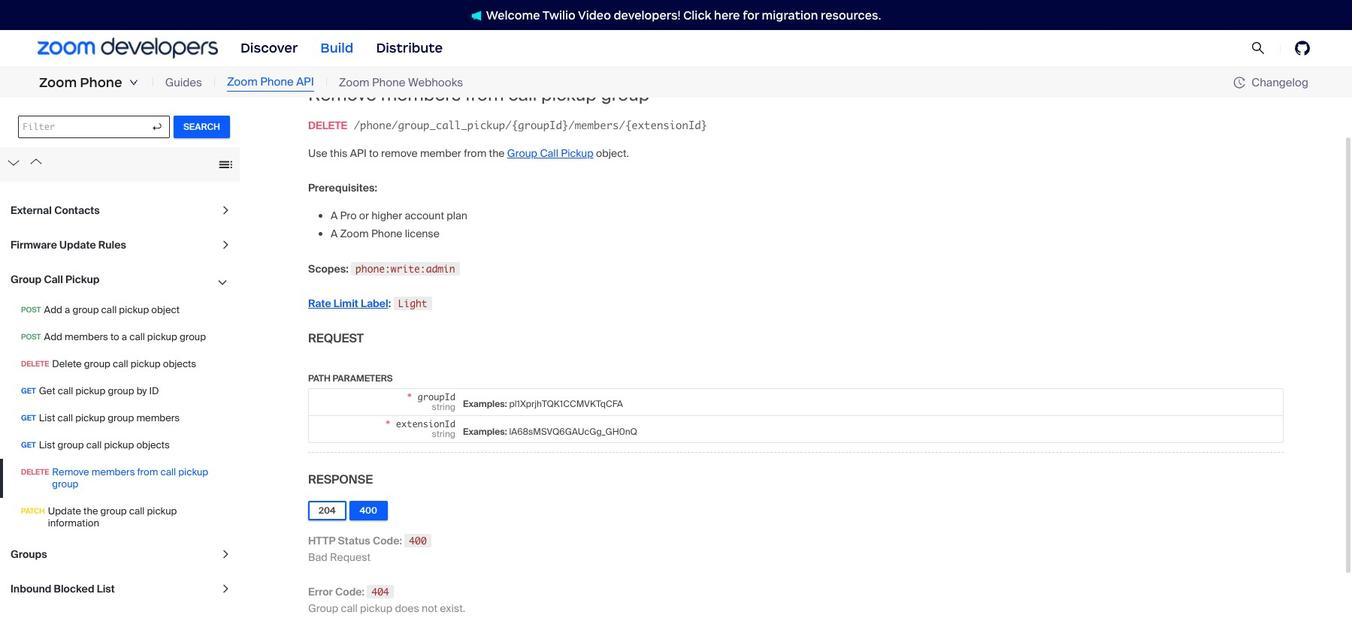 Task type: locate. For each thing, give the bounding box(es) containing it.
changelog link
[[1234, 75, 1308, 90]]

github image
[[1295, 41, 1310, 56]]

video
[[578, 8, 611, 22]]

welcome twilio video developers! click here for migration resources. link
[[456, 7, 896, 23]]

0 vertical spatial 400
[[360, 505, 377, 517]]

zoom developer logo image
[[38, 38, 218, 58]]

error
[[308, 585, 333, 599]]

search image
[[1251, 41, 1265, 55], [1251, 41, 1265, 55]]

1 horizontal spatial phone
[[260, 75, 294, 90]]

zoom for zoom phone api
[[227, 75, 258, 90]]

400 button
[[349, 501, 388, 521]]

code:
[[373, 534, 402, 548], [335, 585, 365, 599]]

1 horizontal spatial code:
[[373, 534, 402, 548]]

0 horizontal spatial 400
[[360, 505, 377, 517]]

2 horizontal spatial zoom
[[339, 75, 369, 90]]

1 horizontal spatial zoom
[[227, 75, 258, 90]]

migration
[[762, 8, 818, 22]]

1 vertical spatial code:
[[335, 585, 365, 599]]

phone left webhooks
[[372, 75, 405, 90]]

path parameters
[[308, 373, 393, 385]]

1 phone from the left
[[80, 74, 122, 91]]

welcome
[[486, 8, 540, 22]]

error code: 404 group call pickup does not exist.
[[308, 585, 465, 615]]

phone for zoom phone api
[[260, 75, 294, 90]]

phone left api
[[260, 75, 294, 90]]

3 phone from the left
[[372, 75, 405, 90]]

2 phone from the left
[[260, 75, 294, 90]]

zoom phone
[[39, 74, 122, 91]]

bad
[[308, 551, 327, 564]]

code: inside http status code: 400 bad request
[[373, 534, 402, 548]]

1 horizontal spatial 400
[[409, 535, 427, 547]]

1 vertical spatial 400
[[409, 535, 427, 547]]

400 right status
[[409, 535, 427, 547]]

http status code: 400 bad request
[[308, 534, 427, 564]]

developers!
[[614, 8, 681, 22]]

history image
[[1234, 77, 1246, 89]]

3 zoom from the left
[[339, 75, 369, 90]]

400
[[360, 505, 377, 517], [409, 535, 427, 547]]

does
[[395, 602, 419, 615]]

0 horizontal spatial code:
[[335, 585, 365, 599]]

code: up the call
[[335, 585, 365, 599]]

guides link
[[165, 74, 202, 91]]

request
[[308, 330, 364, 346]]

2 horizontal spatial phone
[[372, 75, 405, 90]]

http
[[308, 534, 336, 548]]

400 inside button
[[360, 505, 377, 517]]

request
[[330, 551, 371, 564]]

zoom
[[39, 74, 77, 91], [227, 75, 258, 90], [339, 75, 369, 90]]

0 vertical spatial code:
[[373, 534, 402, 548]]

phone
[[80, 74, 122, 91], [260, 75, 294, 90], [372, 75, 405, 90]]

0 horizontal spatial zoom
[[39, 74, 77, 91]]

phone left down 'image'
[[80, 74, 122, 91]]

1 zoom from the left
[[39, 74, 77, 91]]

zoom phone api
[[227, 75, 314, 90]]

2 zoom from the left
[[227, 75, 258, 90]]

response
[[308, 472, 373, 488]]

code: right status
[[373, 534, 402, 548]]

status
[[338, 534, 370, 548]]

parameters
[[333, 373, 393, 385]]

notification image
[[471, 10, 482, 21]]

zoom phone webhooks link
[[339, 74, 463, 91]]

204
[[319, 505, 336, 517]]

welcome twilio video developers! click here for migration resources.
[[486, 8, 881, 22]]

400 up status
[[360, 505, 377, 517]]

0 horizontal spatial phone
[[80, 74, 122, 91]]



Task type: describe. For each thing, give the bounding box(es) containing it.
path
[[308, 373, 331, 385]]

github image
[[1295, 41, 1310, 56]]

400 inside http status code: 400 bad request
[[409, 535, 427, 547]]

204 button
[[308, 501, 346, 521]]

phone for zoom phone webhooks
[[372, 75, 405, 90]]

click
[[683, 8, 711, 22]]

group
[[308, 602, 338, 615]]

zoom for zoom phone webhooks
[[339, 75, 369, 90]]

zoom phone webhooks
[[339, 75, 463, 90]]

down image
[[129, 78, 138, 87]]

webhooks
[[408, 75, 463, 90]]

404
[[372, 586, 389, 598]]

call
[[341, 602, 358, 615]]

code: inside error code: 404 group call pickup does not exist.
[[335, 585, 365, 599]]

notification image
[[471, 10, 486, 21]]

phone for zoom phone
[[80, 74, 122, 91]]

api
[[296, 75, 314, 90]]

not
[[422, 602, 437, 615]]

exist.
[[440, 602, 465, 615]]

zoom for zoom phone
[[39, 74, 77, 91]]

guides
[[165, 75, 202, 90]]

twilio
[[542, 8, 576, 22]]

resources.
[[821, 8, 881, 22]]

for
[[743, 8, 759, 22]]

pickup
[[360, 602, 392, 615]]

zoom phone api link
[[227, 74, 314, 92]]

here
[[714, 8, 740, 22]]

changelog
[[1252, 75, 1308, 90]]

history image
[[1234, 77, 1252, 89]]



Task type: vqa. For each thing, say whether or not it's contained in the screenshot.
Found
no



